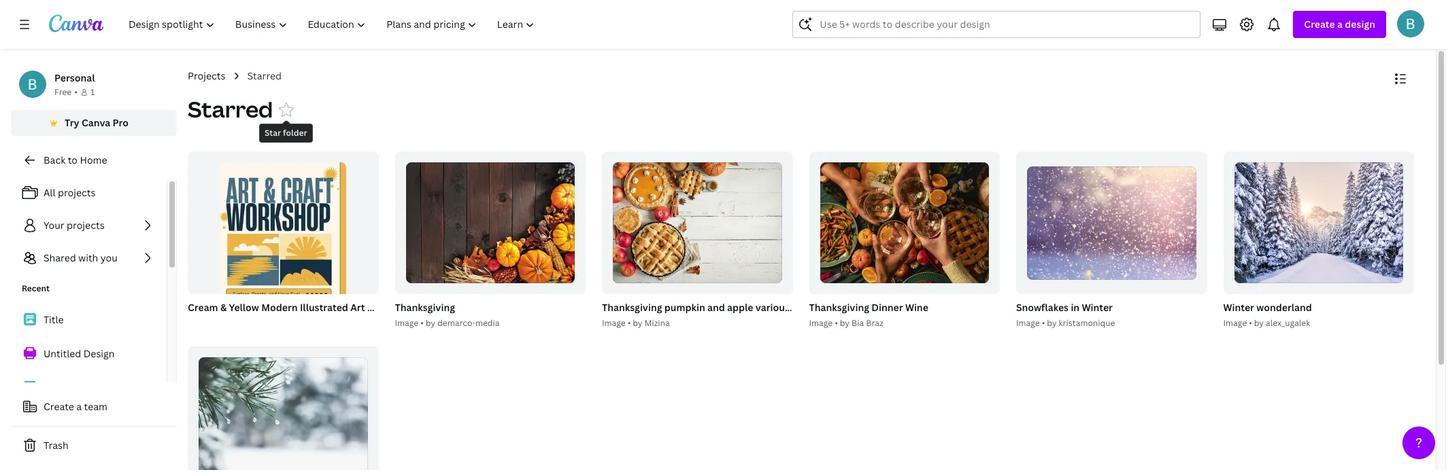Task type: describe. For each thing, give the bounding box(es) containing it.
• inside winter wonderland image • by alex_ugalek
[[1249, 318, 1252, 329]]

workshop
[[402, 302, 448, 314]]

untitled
[[44, 348, 81, 360]]

dinner
[[872, 302, 903, 314]]

thanksgiving pumpkin and apple various pies image • by mizina
[[602, 302, 811, 329]]

your projects link
[[11, 212, 167, 239]]

canva
[[82, 116, 110, 129]]

a for design
[[1337, 18, 1343, 31]]

try canva pro
[[65, 116, 128, 129]]

shared with you link
[[11, 245, 167, 272]]

1 vertical spatial starred
[[188, 95, 273, 124]]

snowflakes
[[1016, 302, 1069, 314]]

winter wonderland image • by alex_ugalek
[[1223, 302, 1312, 329]]

try
[[65, 116, 79, 129]]

to
[[68, 154, 78, 167]]

thanksgiving for pumpkin
[[602, 302, 662, 314]]

by inside thanksgiving image • by demarco-media
[[426, 318, 435, 329]]

0 vertical spatial starred
[[247, 69, 282, 82]]

winter inside snowflakes in winter image • by kristamonique
[[1082, 302, 1113, 314]]

cream & yellow modern illustrated art & craft workshop flyer button
[[185, 152, 474, 347]]

image inside snowflakes in winter image • by kristamonique
[[1016, 318, 1040, 329]]

by inside snowflakes in winter image • by kristamonique
[[1047, 318, 1057, 329]]

thanksgiving image • by demarco-media
[[395, 302, 500, 329]]

by inside thanksgiving dinner wine image • by bia braz
[[840, 318, 850, 329]]

star folder
[[265, 127, 307, 139]]

winter inside winter wonderland image • by alex_ugalek
[[1223, 302, 1254, 314]]

flyer
[[451, 302, 474, 314]]

media
[[475, 318, 500, 329]]

recent
[[22, 283, 50, 295]]

mizina
[[645, 318, 670, 329]]

braz
[[866, 318, 883, 329]]

create for create a team
[[44, 401, 74, 414]]

pies
[[792, 302, 811, 314]]

bia
[[852, 318, 864, 329]]

all projects
[[44, 186, 96, 199]]

design
[[83, 348, 115, 360]]

pro
[[113, 116, 128, 129]]

snowflakes in winter image • by kristamonique
[[1016, 302, 1115, 329]]

your
[[44, 219, 64, 232]]

wine
[[905, 302, 928, 314]]

projects for your projects
[[67, 219, 104, 232]]

1
[[90, 86, 95, 98]]

2 & from the left
[[367, 302, 374, 314]]

brad klo image
[[1397, 10, 1424, 37]]

with
[[78, 252, 98, 265]]

by inside winter wonderland image • by alex_ugalek
[[1254, 318, 1264, 329]]

• inside thanksgiving pumpkin and apple various pies image • by mizina
[[628, 318, 631, 329]]

top level navigation element
[[120, 11, 546, 38]]

wonderland
[[1256, 302, 1312, 314]]

• right free
[[74, 86, 77, 98]]

Search search field
[[820, 12, 1174, 37]]

apple
[[727, 302, 753, 314]]

image inside thanksgiving dinner wine image • by bia braz
[[809, 318, 833, 329]]

create a design
[[1304, 18, 1375, 31]]

in
[[1071, 302, 1080, 314]]

alex_ugalek
[[1266, 318, 1310, 329]]

create for create a design
[[1304, 18, 1335, 31]]

illustrated
[[300, 302, 348, 314]]



Task type: vqa. For each thing, say whether or not it's contained in the screenshot.
leftmost Templates
no



Task type: locate. For each thing, give the bounding box(es) containing it.
1 horizontal spatial winter
[[1223, 302, 1254, 314]]

&
[[220, 302, 227, 314], [367, 302, 374, 314]]

2 by from the left
[[633, 318, 643, 329]]

demarco-
[[437, 318, 475, 329]]

• inside snowflakes in winter image • by kristamonique
[[1042, 318, 1045, 329]]

4 by from the left
[[1047, 318, 1057, 329]]

• down the workshop
[[420, 318, 424, 329]]

starred down projects "link"
[[188, 95, 273, 124]]

by left bia
[[840, 318, 850, 329]]

team
[[84, 401, 107, 414]]

create left design
[[1304, 18, 1335, 31]]

back
[[44, 154, 65, 167]]

image down the workshop
[[395, 318, 418, 329]]

0 horizontal spatial thanksgiving
[[395, 302, 455, 314]]

projects right your
[[67, 219, 104, 232]]

•
[[74, 86, 77, 98], [420, 318, 424, 329], [628, 318, 631, 329], [835, 318, 838, 329], [1042, 318, 1045, 329], [1249, 318, 1252, 329]]

• inside thanksgiving image • by demarco-media
[[420, 318, 424, 329]]

projects inside your projects link
[[67, 219, 104, 232]]

cream & yellow modern illustrated art & craft workshop flyer
[[188, 302, 474, 314]]

• inside thanksgiving dinner wine image • by bia braz
[[835, 318, 838, 329]]

1 horizontal spatial &
[[367, 302, 374, 314]]

a inside dropdown button
[[1337, 18, 1343, 31]]

projects link
[[188, 69, 225, 84]]

and
[[707, 302, 725, 314]]

personal
[[54, 71, 95, 84]]

5 by from the left
[[1254, 318, 1264, 329]]

thanksgiving up mizina
[[602, 302, 662, 314]]

by inside thanksgiving pumpkin and apple various pies image • by mizina
[[633, 318, 643, 329]]

shared with you
[[44, 252, 118, 265]]

a left design
[[1337, 18, 1343, 31]]

• left alex_ugalek
[[1249, 318, 1252, 329]]

1 vertical spatial create
[[44, 401, 74, 414]]

untitled design
[[44, 348, 115, 360]]

0 horizontal spatial a
[[76, 401, 82, 414]]

image down snowflakes
[[1016, 318, 1040, 329]]

back to home
[[44, 154, 107, 167]]

0 vertical spatial projects
[[58, 186, 96, 199]]

free •
[[54, 86, 77, 98]]

a
[[1337, 18, 1343, 31], [76, 401, 82, 414]]

list containing title
[[11, 306, 167, 437]]

various
[[756, 302, 790, 314]]

list
[[11, 180, 167, 272], [11, 306, 167, 437]]

create a team button
[[11, 394, 177, 421]]

0 vertical spatial a
[[1337, 18, 1343, 31]]

try canva pro button
[[11, 110, 177, 136]]

modern
[[261, 302, 298, 314]]

image left mizina
[[602, 318, 626, 329]]

a inside button
[[76, 401, 82, 414]]

image down the pies
[[809, 318, 833, 329]]

thanksgiving inside thanksgiving pumpkin and apple various pies image • by mizina
[[602, 302, 662, 314]]

thanksgiving for image
[[395, 302, 455, 314]]

3 thanksgiving from the left
[[809, 302, 869, 314]]

folder
[[283, 127, 307, 139]]

create left team in the left bottom of the page
[[44, 401, 74, 414]]

5 image from the left
[[1223, 318, 1247, 329]]

by down snowflakes
[[1047, 318, 1057, 329]]

create inside button
[[44, 401, 74, 414]]

winter left wonderland on the right bottom of the page
[[1223, 302, 1254, 314]]

image left alex_ugalek
[[1223, 318, 1247, 329]]

& right art
[[367, 302, 374, 314]]

title link
[[11, 306, 167, 335]]

a for team
[[76, 401, 82, 414]]

image
[[395, 318, 418, 329], [602, 318, 626, 329], [809, 318, 833, 329], [1016, 318, 1040, 329], [1223, 318, 1247, 329]]

None search field
[[793, 11, 1201, 38]]

starred
[[247, 69, 282, 82], [188, 95, 273, 124]]

kristamonique
[[1059, 318, 1115, 329]]

by left alex_ugalek
[[1254, 318, 1264, 329]]

thanksgiving up demarco-
[[395, 302, 455, 314]]

image inside thanksgiving pumpkin and apple various pies image • by mizina
[[602, 318, 626, 329]]

winter
[[1082, 302, 1113, 314], [1223, 302, 1254, 314]]

1 & from the left
[[220, 302, 227, 314]]

create
[[1304, 18, 1335, 31], [44, 401, 74, 414]]

3 image from the left
[[809, 318, 833, 329]]

projects right all
[[58, 186, 96, 199]]

untitled design link
[[11, 340, 167, 369]]

• left bia
[[835, 318, 838, 329]]

projects inside all projects link
[[58, 186, 96, 199]]

1 vertical spatial projects
[[67, 219, 104, 232]]

1 thanksgiving from the left
[[395, 302, 455, 314]]

image inside thanksgiving image • by demarco-media
[[395, 318, 418, 329]]

cream
[[188, 302, 218, 314]]

create a design button
[[1293, 11, 1386, 38]]

title
[[44, 314, 64, 326]]

all
[[44, 186, 55, 199]]

art
[[350, 302, 365, 314]]

yellow
[[229, 302, 259, 314]]

design
[[1345, 18, 1375, 31]]

2 thanksgiving from the left
[[602, 302, 662, 314]]

projects
[[188, 69, 225, 82]]

trash link
[[11, 433, 177, 460]]

all projects link
[[11, 180, 167, 207]]

2 winter from the left
[[1223, 302, 1254, 314]]

1 list from the top
[[11, 180, 167, 272]]

projects for all projects
[[58, 186, 96, 199]]

by down the workshop
[[426, 318, 435, 329]]

free
[[54, 86, 72, 98]]

• down snowflakes
[[1042, 318, 1045, 329]]

2 list from the top
[[11, 306, 167, 437]]

create inside dropdown button
[[1304, 18, 1335, 31]]

starred up the star
[[247, 69, 282, 82]]

thanksgiving
[[395, 302, 455, 314], [602, 302, 662, 314], [809, 302, 869, 314]]

0 vertical spatial create
[[1304, 18, 1335, 31]]

pumpkin
[[664, 302, 705, 314]]

0 horizontal spatial winter
[[1082, 302, 1113, 314]]

3 by from the left
[[840, 318, 850, 329]]

1 vertical spatial list
[[11, 306, 167, 437]]

your projects
[[44, 219, 104, 232]]

winter up kristamonique on the bottom right of page
[[1082, 302, 1113, 314]]

1 horizontal spatial create
[[1304, 18, 1335, 31]]

2 horizontal spatial thanksgiving
[[809, 302, 869, 314]]

craft
[[376, 302, 400, 314]]

• left mizina
[[628, 318, 631, 329]]

by
[[426, 318, 435, 329], [633, 318, 643, 329], [840, 318, 850, 329], [1047, 318, 1057, 329], [1254, 318, 1264, 329]]

& left 'yellow'
[[220, 302, 227, 314]]

thanksgiving inside thanksgiving dinner wine image • by bia braz
[[809, 302, 869, 314]]

a left team in the left bottom of the page
[[76, 401, 82, 414]]

1 by from the left
[[426, 318, 435, 329]]

1 winter from the left
[[1082, 302, 1113, 314]]

4 image from the left
[[1016, 318, 1040, 329]]

1 horizontal spatial thanksgiving
[[602, 302, 662, 314]]

2 image from the left
[[602, 318, 626, 329]]

list containing all projects
[[11, 180, 167, 272]]

1 image from the left
[[395, 318, 418, 329]]

thanksgiving for dinner
[[809, 302, 869, 314]]

image inside winter wonderland image • by alex_ugalek
[[1223, 318, 1247, 329]]

1 horizontal spatial a
[[1337, 18, 1343, 31]]

thanksgiving up bia
[[809, 302, 869, 314]]

thanksgiving inside thanksgiving image • by demarco-media
[[395, 302, 455, 314]]

trash
[[44, 439, 68, 452]]

0 horizontal spatial create
[[44, 401, 74, 414]]

0 vertical spatial list
[[11, 180, 167, 272]]

0 horizontal spatial &
[[220, 302, 227, 314]]

create a team
[[44, 401, 107, 414]]

you
[[100, 252, 118, 265]]

back to home link
[[11, 147, 177, 174]]

projects
[[58, 186, 96, 199], [67, 219, 104, 232]]

1 vertical spatial a
[[76, 401, 82, 414]]

home
[[80, 154, 107, 167]]

shared
[[44, 252, 76, 265]]

by left mizina
[[633, 318, 643, 329]]

star
[[265, 127, 281, 139]]

thanksgiving dinner wine image • by bia braz
[[809, 302, 928, 329]]



